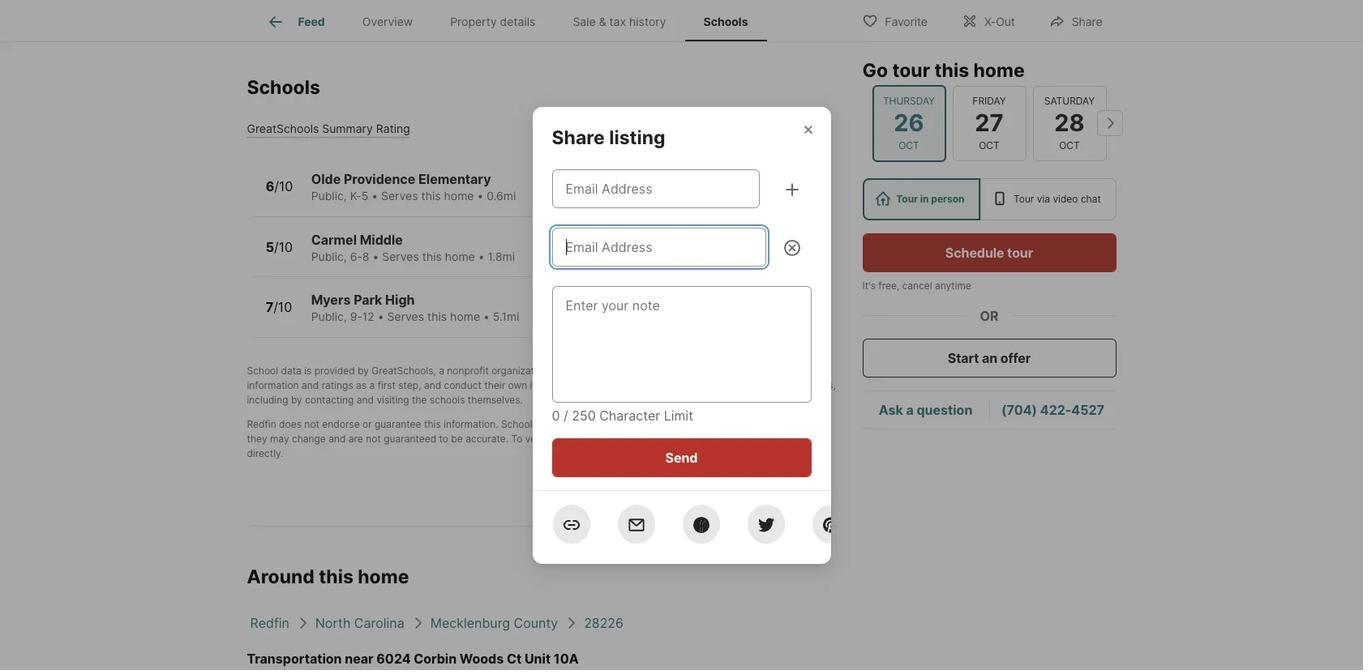 Task type: describe. For each thing, give the bounding box(es) containing it.
/10 for 7
[[273, 299, 292, 316]]

1 their from the left
[[484, 380, 505, 392]]

6024
[[377, 651, 411, 667]]

4527
[[1072, 402, 1105, 418]]

intended
[[643, 418, 683, 431]]

greatschools inside the , a nonprofit organization. redfin recommends buyers and renters use greatschools information and ratings as a
[[757, 365, 819, 377]]

is
[[304, 365, 312, 377]]

28
[[1055, 108, 1085, 137]]

be inside guaranteed to be accurate. to verify school enrollment eligibility, contact the school district directly.
[[451, 433, 463, 445]]

and down ,
[[424, 380, 441, 392]]

or inside first step, and conduct their own investigation to determine their desired schools or school districts, including by contacting and visiting the schools themselves.
[[751, 380, 761, 392]]

sale & tax history tab
[[554, 2, 685, 41]]

providence
[[344, 171, 416, 188]]

use
[[738, 365, 754, 377]]

listing
[[609, 126, 666, 149]]

an
[[982, 350, 998, 366]]

home up "carolina"
[[358, 566, 409, 589]]

tour for tour in person
[[896, 192, 918, 204]]

• right 8 on the left of page
[[373, 250, 379, 264]]

rating
[[376, 122, 410, 136]]

to inside first step, and conduct their own investigation to determine their desired schools or school districts, including by contacting and visiting the schools themselves.
[[591, 380, 601, 392]]

schedule tour button
[[863, 233, 1117, 272]]

tab list containing feed
[[247, 0, 780, 41]]

carmel middle public, 6-8 • serves this home • 1.8mi
[[311, 232, 515, 264]]

offer
[[1001, 350, 1031, 366]]

reference
[[759, 418, 803, 431]]

share listing dialog
[[533, 107, 850, 564]]

x-out
[[985, 14, 1015, 28]]

investigation
[[530, 380, 589, 392]]

unit
[[525, 651, 551, 667]]

property
[[450, 15, 497, 29]]

middle
[[360, 232, 403, 248]]

information.
[[444, 418, 498, 431]]

0 / 250 character limit
[[552, 408, 694, 424]]

5 inside olde providence elementary public, k-5 • serves this home • 0.6mi
[[362, 189, 368, 203]]

video
[[1053, 192, 1078, 204]]

to inside school service boundaries are intended to be used as a reference only; they may change and are not
[[686, 418, 695, 431]]

north carolina
[[315, 615, 405, 632]]

schedule tour
[[946, 244, 1033, 260]]

public, inside carmel middle public, 6-8 • serves this home • 1.8mi
[[311, 250, 347, 264]]

mecklenburg county link
[[431, 615, 558, 632]]

• down providence
[[372, 189, 378, 203]]

summary
[[322, 122, 373, 136]]

to inside guaranteed to be accurate. to verify school enrollment eligibility, contact the school district directly.
[[439, 433, 449, 445]]

9-
[[350, 310, 362, 324]]

data
[[281, 365, 302, 377]]

redfin inside the , a nonprofit organization. redfin recommends buyers and renters use greatschools information and ratings as a
[[554, 365, 583, 377]]

elementary
[[419, 171, 491, 188]]

• left 5.1mi
[[483, 310, 490, 324]]

2 email address text field from the top
[[566, 237, 752, 257]]

saturday 28 oct
[[1045, 95, 1095, 151]]

public, for myers
[[311, 310, 347, 324]]

via
[[1037, 192, 1050, 204]]

schedule
[[946, 244, 1005, 260]]

tour in person option
[[863, 178, 981, 220]]

0.6mi
[[487, 189, 516, 203]]

friday
[[973, 95, 1006, 107]]

only;
[[806, 418, 828, 431]]

5.1mi
[[493, 310, 520, 324]]

and down is
[[302, 380, 319, 392]]

• left the 1.8mi
[[478, 250, 485, 264]]

or
[[980, 307, 999, 324]]

accurate.
[[466, 433, 509, 445]]

first step, and conduct their own investigation to determine their desired schools or school districts, including by contacting and visiting the schools themselves.
[[247, 380, 836, 406]]

thursday
[[883, 95, 935, 107]]

, a nonprofit organization. redfin recommends buyers and renters use greatschools information and ratings as a
[[247, 365, 819, 392]]

transportation near 6024 corbin woods ct unit 10a
[[247, 651, 579, 667]]

district
[[772, 433, 804, 445]]

the inside guaranteed to be accurate. to verify school enrollment eligibility, contact the school district directly.
[[721, 433, 737, 445]]

8
[[362, 250, 369, 264]]

visiting
[[377, 394, 409, 406]]

share listing element
[[552, 107, 685, 149]]

this inside carmel middle public, 6-8 • serves this home • 1.8mi
[[422, 250, 442, 264]]

carmel
[[311, 232, 357, 248]]

tour via video chat
[[1014, 192, 1101, 204]]

boundaries
[[571, 418, 623, 431]]

may
[[270, 433, 289, 445]]

Enter your note text field
[[566, 296, 798, 393]]

this up guaranteed
[[424, 418, 441, 431]]

greatschools summary rating
[[247, 122, 410, 136]]

home inside myers park high public, 9-12 • serves this home • 5.1mi
[[450, 310, 480, 324]]

olde
[[311, 171, 341, 188]]

and inside school service boundaries are intended to be used as a reference only; they may change and are not
[[329, 433, 346, 445]]

home up friday on the right top of the page
[[974, 58, 1025, 81]]

eligibility,
[[638, 433, 681, 445]]

share for share listing
[[552, 126, 605, 149]]

list box containing tour in person
[[863, 178, 1117, 220]]

this up north
[[319, 566, 354, 589]]

a right ,
[[439, 365, 444, 377]]

,
[[433, 365, 436, 377]]

1 email address text field from the top
[[566, 179, 746, 198]]

including
[[247, 394, 288, 406]]

high
[[385, 292, 415, 309]]

school inside first step, and conduct their own investigation to determine their desired schools or school districts, including by contacting and visiting the schools themselves.
[[764, 380, 794, 392]]

information
[[247, 380, 299, 392]]

history
[[629, 15, 666, 29]]

details
[[500, 15, 536, 29]]

near
[[345, 651, 374, 667]]

guarantee
[[375, 418, 421, 431]]

ask a question
[[879, 402, 973, 418]]

by inside first step, and conduct their own investigation to determine their desired schools or school districts, including by contacting and visiting the schools themselves.
[[291, 394, 302, 406]]

/10 for 5
[[274, 239, 293, 255]]

0 horizontal spatial schools
[[247, 76, 320, 99]]

contacting
[[305, 394, 354, 406]]

a inside school service boundaries are intended to be used as a reference only; they may change and are not
[[751, 418, 757, 431]]

start an offer button
[[863, 338, 1117, 377]]

250
[[572, 408, 596, 424]]

ratings
[[322, 380, 353, 392]]

determine
[[603, 380, 650, 392]]

422-
[[1041, 402, 1072, 418]]

7 /10
[[266, 299, 292, 316]]

limit
[[664, 408, 694, 424]]

home inside olde providence elementary public, k-5 • serves this home • 0.6mi
[[444, 189, 474, 203]]

as inside the , a nonprofit organization. redfin recommends buyers and renters use greatschools information and ratings as a
[[356, 380, 367, 392]]

schools inside tab
[[704, 15, 748, 29]]



Task type: vqa. For each thing, say whether or not it's contained in the screenshot.
Of to the bottom
no



Task type: locate. For each thing, give the bounding box(es) containing it.
school down reference
[[739, 433, 770, 445]]

public, down myers
[[311, 310, 347, 324]]

send
[[666, 450, 698, 466]]

own
[[508, 380, 527, 392]]

schools
[[713, 380, 749, 392], [430, 394, 465, 406]]

0 horizontal spatial to
[[439, 433, 449, 445]]

1 vertical spatial or
[[363, 418, 372, 431]]

redfin does not endorse or guarantee this information.
[[247, 418, 498, 431]]

x-out button
[[948, 4, 1029, 37]]

1 horizontal spatial the
[[721, 433, 737, 445]]

6 /10
[[266, 179, 293, 195]]

list box
[[863, 178, 1117, 220]]

serves inside carmel middle public, 6-8 • serves this home • 1.8mi
[[382, 250, 419, 264]]

it's free, cancel anytime
[[863, 279, 972, 291]]

districts,
[[797, 380, 836, 392]]

1 vertical spatial /10
[[274, 239, 293, 255]]

2 vertical spatial redfin
[[250, 615, 289, 632]]

transportation
[[247, 651, 342, 667]]

2 their from the left
[[653, 380, 674, 392]]

0 horizontal spatial their
[[484, 380, 505, 392]]

this up the thursday
[[935, 58, 969, 81]]

2 vertical spatial public,
[[311, 310, 347, 324]]

buyers
[[649, 365, 680, 377]]

2 horizontal spatial greatschools
[[757, 365, 819, 377]]

tour up the thursday
[[893, 58, 930, 81]]

favorite
[[885, 14, 928, 28]]

1 horizontal spatial by
[[358, 365, 369, 377]]

oct inside friday 27 oct
[[979, 139, 1000, 151]]

schools right history
[[704, 15, 748, 29]]

oct for 26
[[899, 139, 920, 151]]

first
[[378, 380, 396, 392]]

this inside olde providence elementary public, k-5 • serves this home • 0.6mi
[[421, 189, 441, 203]]

and up redfin does not endorse or guarantee this information.
[[357, 394, 374, 406]]

as
[[356, 380, 367, 392], [738, 418, 748, 431]]

0 vertical spatial share
[[1072, 14, 1103, 28]]

oct down 27
[[979, 139, 1000, 151]]

1 tour from the left
[[896, 192, 918, 204]]

1 horizontal spatial schools
[[704, 15, 748, 29]]

change
[[292, 433, 326, 445]]

1 vertical spatial not
[[366, 433, 381, 445]]

0 vertical spatial or
[[751, 380, 761, 392]]

0 vertical spatial tour
[[893, 58, 930, 81]]

0 horizontal spatial schools
[[430, 394, 465, 406]]

to
[[511, 433, 523, 445]]

oct down 26
[[899, 139, 920, 151]]

north
[[315, 615, 351, 632]]

redfin for redfin
[[250, 615, 289, 632]]

overview
[[362, 15, 413, 29]]

not inside school service boundaries are intended to be used as a reference only; they may change and are not
[[366, 433, 381, 445]]

• left 0.6mi
[[477, 189, 484, 203]]

10a
[[554, 651, 579, 667]]

recommends
[[586, 365, 646, 377]]

verify
[[525, 433, 551, 445]]

myers park high public, 9-12 • serves this home • 5.1mi
[[311, 292, 520, 324]]

1 vertical spatial tour
[[1007, 244, 1033, 260]]

1 horizontal spatial to
[[591, 380, 601, 392]]

1 vertical spatial to
[[686, 418, 695, 431]]

be up contact
[[698, 418, 710, 431]]

ct
[[507, 651, 522, 667]]

share inside 'button'
[[1072, 14, 1103, 28]]

home
[[974, 58, 1025, 81], [444, 189, 474, 203], [445, 250, 475, 264], [450, 310, 480, 324], [358, 566, 409, 589]]

are down endorse
[[349, 433, 363, 445]]

favorite button
[[849, 4, 942, 37]]

property details tab
[[432, 2, 554, 41]]

• right 12
[[378, 310, 384, 324]]

2 horizontal spatial to
[[686, 418, 695, 431]]

3 public, from the top
[[311, 310, 347, 324]]

5 down 6
[[266, 239, 274, 255]]

1 horizontal spatial oct
[[979, 139, 1000, 151]]

None button
[[872, 85, 946, 161], [953, 86, 1026, 161], [1033, 86, 1107, 161], [872, 85, 946, 161], [953, 86, 1026, 161], [1033, 86, 1107, 161]]

1 horizontal spatial as
[[738, 418, 748, 431]]

1 vertical spatial public,
[[311, 250, 347, 264]]

1 horizontal spatial their
[[653, 380, 674, 392]]

oct
[[899, 139, 920, 151], [979, 139, 1000, 151], [1060, 139, 1080, 151]]

person
[[931, 192, 965, 204]]

/
[[564, 408, 568, 424]]

saturday
[[1045, 95, 1095, 107]]

to up contact
[[686, 418, 695, 431]]

/10 left carmel
[[274, 239, 293, 255]]

serves for high
[[387, 310, 424, 324]]

1 vertical spatial as
[[738, 418, 748, 431]]

guaranteed to be accurate. to verify school enrollment eligibility, contact the school district directly.
[[247, 433, 804, 460]]

their up themselves.
[[484, 380, 505, 392]]

1 public, from the top
[[311, 189, 347, 203]]

schools tab
[[685, 2, 767, 41]]

0 vertical spatial be
[[698, 418, 710, 431]]

greatschools up step,
[[372, 365, 433, 377]]

to down recommends
[[591, 380, 601, 392]]

service
[[535, 418, 569, 431]]

1 vertical spatial school
[[501, 418, 532, 431]]

this up myers park high public, 9-12 • serves this home • 5.1mi
[[422, 250, 442, 264]]

0 vertical spatial 5
[[362, 189, 368, 203]]

around
[[247, 566, 315, 589]]

(704) 422-4527 link
[[1002, 402, 1105, 418]]

schools down renters
[[713, 380, 749, 392]]

their down buyers
[[653, 380, 674, 392]]

28226
[[584, 615, 624, 632]]

redfin up investigation
[[554, 365, 583, 377]]

greatschools up 6 /10
[[247, 122, 319, 136]]

1 vertical spatial share
[[552, 126, 605, 149]]

home down elementary
[[444, 189, 474, 203]]

start
[[948, 350, 979, 366]]

0 vertical spatial by
[[358, 365, 369, 377]]

mecklenburg county
[[431, 615, 558, 632]]

not down redfin does not endorse or guarantee this information.
[[366, 433, 381, 445]]

by right 'provided'
[[358, 365, 369, 377]]

share inside "dialog"
[[552, 126, 605, 149]]

be inside school service boundaries are intended to be used as a reference only; they may change and are not
[[698, 418, 710, 431]]

1 vertical spatial email address text field
[[566, 237, 752, 257]]

1 horizontal spatial tour
[[1014, 192, 1034, 204]]

as right 'ratings'
[[356, 380, 367, 392]]

0 horizontal spatial be
[[451, 433, 463, 445]]

oct down '28'
[[1060, 139, 1080, 151]]

serves inside myers park high public, 9-12 • serves this home • 5.1mi
[[387, 310, 424, 324]]

next image
[[1097, 110, 1123, 136]]

0 vertical spatial email address text field
[[566, 179, 746, 198]]

1 vertical spatial redfin
[[247, 418, 276, 431]]

0 vertical spatial schools
[[713, 380, 749, 392]]

public, down the olde
[[311, 189, 347, 203]]

1 vertical spatial serves
[[382, 250, 419, 264]]

0 horizontal spatial school
[[247, 365, 278, 377]]

0 vertical spatial public,
[[311, 189, 347, 203]]

1 horizontal spatial school
[[501, 418, 532, 431]]

1 vertical spatial 5
[[266, 239, 274, 255]]

tour inside schedule tour button
[[1007, 244, 1033, 260]]

be down information.
[[451, 433, 463, 445]]

school
[[764, 380, 794, 392], [554, 433, 584, 445], [739, 433, 770, 445]]

guaranteed
[[384, 433, 437, 445]]

Email Address text field
[[566, 179, 746, 198], [566, 237, 752, 257]]

tour
[[896, 192, 918, 204], [1014, 192, 1034, 204]]

0 vertical spatial are
[[625, 418, 640, 431]]

1.8mi
[[488, 250, 515, 264]]

not up change
[[304, 418, 320, 431]]

school up to
[[501, 418, 532, 431]]

1 horizontal spatial schools
[[713, 380, 749, 392]]

desired
[[676, 380, 711, 392]]

6-
[[350, 250, 362, 264]]

2 vertical spatial serves
[[387, 310, 424, 324]]

share button
[[1036, 4, 1117, 37]]

step,
[[398, 380, 421, 392]]

/10 left the olde
[[274, 179, 293, 195]]

school left districts,
[[764, 380, 794, 392]]

/10 for 6
[[274, 179, 293, 195]]

0 horizontal spatial or
[[363, 418, 372, 431]]

redfin up transportation
[[250, 615, 289, 632]]

themselves.
[[468, 394, 523, 406]]

to down information.
[[439, 433, 449, 445]]

2 horizontal spatial oct
[[1060, 139, 1080, 151]]

0 horizontal spatial oct
[[899, 139, 920, 151]]

nonprofit
[[447, 365, 489, 377]]

28226 link
[[584, 615, 624, 632]]

oct inside thursday 26 oct
[[899, 139, 920, 151]]

redfin for redfin does not endorse or guarantee this information.
[[247, 418, 276, 431]]

tour left in
[[896, 192, 918, 204]]

(704) 422-4527
[[1002, 402, 1105, 418]]

tour via video chat option
[[981, 178, 1117, 220]]

schools down 'conduct'
[[430, 394, 465, 406]]

sale
[[573, 15, 596, 29]]

serves inside olde providence elementary public, k-5 • serves this home • 0.6mi
[[381, 189, 418, 203]]

tax
[[610, 15, 626, 29]]

this down elementary
[[421, 189, 441, 203]]

0 vertical spatial redfin
[[554, 365, 583, 377]]

0 vertical spatial as
[[356, 380, 367, 392]]

7
[[266, 299, 273, 316]]

this inside myers park high public, 9-12 • serves this home • 5.1mi
[[427, 310, 447, 324]]

school up information
[[247, 365, 278, 377]]

0 vertical spatial not
[[304, 418, 320, 431]]

property details
[[450, 15, 536, 29]]

1 vertical spatial by
[[291, 394, 302, 406]]

0 horizontal spatial by
[[291, 394, 302, 406]]

school inside school service boundaries are intended to be used as a reference only; they may change and are not
[[501, 418, 532, 431]]

tab list
[[247, 0, 780, 41]]

public,
[[311, 189, 347, 203], [311, 250, 347, 264], [311, 310, 347, 324]]

serves down middle
[[382, 250, 419, 264]]

0 vertical spatial to
[[591, 380, 601, 392]]

home left 5.1mi
[[450, 310, 480, 324]]

tour left 'via'
[[1014, 192, 1034, 204]]

the down 'used'
[[721, 433, 737, 445]]

6
[[266, 179, 274, 195]]

0 vertical spatial /10
[[274, 179, 293, 195]]

1 horizontal spatial 5
[[362, 189, 368, 203]]

1 vertical spatial the
[[721, 433, 737, 445]]

cancel
[[902, 279, 933, 291]]

and up desired
[[683, 365, 700, 377]]

1 vertical spatial be
[[451, 433, 463, 445]]

a right ask
[[906, 402, 914, 418]]

1 vertical spatial schools
[[247, 76, 320, 99]]

school for service
[[501, 418, 532, 431]]

they
[[247, 433, 267, 445]]

0 horizontal spatial are
[[349, 433, 363, 445]]

tour for schedule
[[1007, 244, 1033, 260]]

school service boundaries are intended to be used as a reference only; they may change and are not
[[247, 418, 828, 445]]

26
[[894, 108, 924, 137]]

corbin
[[414, 651, 457, 667]]

0 horizontal spatial greatschools
[[247, 122, 319, 136]]

by up does
[[291, 394, 302, 406]]

endorse
[[322, 418, 360, 431]]

0 horizontal spatial 5
[[266, 239, 274, 255]]

serves for elementary
[[381, 189, 418, 203]]

public, down carmel
[[311, 250, 347, 264]]

schools up greatschools summary rating link
[[247, 76, 320, 99]]

0 vertical spatial the
[[412, 394, 427, 406]]

2 tour from the left
[[1014, 192, 1034, 204]]

school for data
[[247, 365, 278, 377]]

home inside carmel middle public, 6-8 • serves this home • 1.8mi
[[445, 250, 475, 264]]

around this home
[[247, 566, 409, 589]]

tour inside tour in person option
[[896, 192, 918, 204]]

county
[[514, 615, 558, 632]]

olde providence elementary public, k-5 • serves this home • 0.6mi
[[311, 171, 516, 203]]

1 vertical spatial schools
[[430, 394, 465, 406]]

tour inside tour via video chat option
[[1014, 192, 1034, 204]]

2 public, from the top
[[311, 250, 347, 264]]

public, inside olde providence elementary public, k-5 • serves this home • 0.6mi
[[311, 189, 347, 203]]

1 horizontal spatial share
[[1072, 14, 1103, 28]]

1 horizontal spatial are
[[625, 418, 640, 431]]

a
[[439, 365, 444, 377], [369, 380, 375, 392], [906, 402, 914, 418], [751, 418, 757, 431]]

tour right schedule
[[1007, 244, 1033, 260]]

0 horizontal spatial as
[[356, 380, 367, 392]]

send button
[[552, 438, 812, 477]]

0 horizontal spatial the
[[412, 394, 427, 406]]

overview tab
[[344, 2, 432, 41]]

0 vertical spatial serves
[[381, 189, 418, 203]]

1 horizontal spatial not
[[366, 433, 381, 445]]

27
[[975, 108, 1004, 137]]

used
[[713, 418, 735, 431]]

5 down providence
[[362, 189, 368, 203]]

1 oct from the left
[[899, 139, 920, 151]]

1 horizontal spatial tour
[[1007, 244, 1033, 260]]

as right 'used'
[[738, 418, 748, 431]]

&
[[599, 15, 606, 29]]

greatschools summary rating link
[[247, 122, 410, 136]]

myers
[[311, 292, 351, 309]]

1 horizontal spatial greatschools
[[372, 365, 433, 377]]

and down endorse
[[329, 433, 346, 445]]

a left reference
[[751, 418, 757, 431]]

oct for 28
[[1060, 139, 1080, 151]]

3 oct from the left
[[1060, 139, 1080, 151]]

contact
[[684, 433, 719, 445]]

2 vertical spatial /10
[[273, 299, 292, 316]]

oct inside saturday 28 oct
[[1060, 139, 1080, 151]]

public, for olde
[[311, 189, 347, 203]]

share for share
[[1072, 14, 1103, 28]]

directly.
[[247, 448, 284, 460]]

home left the 1.8mi
[[445, 250, 475, 264]]

tour
[[893, 58, 930, 81], [1007, 244, 1033, 260]]

or right endorse
[[363, 418, 372, 431]]

2 oct from the left
[[979, 139, 1000, 151]]

0 horizontal spatial not
[[304, 418, 320, 431]]

oct for 27
[[979, 139, 1000, 151]]

school down service
[[554, 433, 584, 445]]

sale & tax history
[[573, 15, 666, 29]]

greatschools up districts,
[[757, 365, 819, 377]]

0 horizontal spatial share
[[552, 126, 605, 149]]

serves down providence
[[381, 189, 418, 203]]

school data is provided by greatschools
[[247, 365, 433, 377]]

1 horizontal spatial be
[[698, 418, 710, 431]]

the down step,
[[412, 394, 427, 406]]

the inside first step, and conduct their own investigation to determine their desired schools or school districts, including by contacting and visiting the schools themselves.
[[412, 394, 427, 406]]

or down use
[[751, 380, 761, 392]]

2 vertical spatial to
[[439, 433, 449, 445]]

0 horizontal spatial tour
[[896, 192, 918, 204]]

tour for tour via video chat
[[1014, 192, 1034, 204]]

school
[[247, 365, 278, 377], [501, 418, 532, 431]]

0 vertical spatial schools
[[704, 15, 748, 29]]

/10 left myers
[[273, 299, 292, 316]]

0 horizontal spatial tour
[[893, 58, 930, 81]]

a left first
[[369, 380, 375, 392]]

carolina
[[354, 615, 405, 632]]

0 vertical spatial school
[[247, 365, 278, 377]]

1 vertical spatial are
[[349, 433, 363, 445]]

friday 27 oct
[[973, 95, 1006, 151]]

north carolina link
[[315, 615, 405, 632]]

1 horizontal spatial or
[[751, 380, 761, 392]]

redfin link
[[250, 615, 289, 632]]

redfin up they on the bottom left of page
[[247, 418, 276, 431]]

tour for go
[[893, 58, 930, 81]]

public, inside myers park high public, 9-12 • serves this home • 5.1mi
[[311, 310, 347, 324]]

•
[[372, 189, 378, 203], [477, 189, 484, 203], [373, 250, 379, 264], [478, 250, 485, 264], [378, 310, 384, 324], [483, 310, 490, 324]]

are up enrollment
[[625, 418, 640, 431]]

5 /10
[[266, 239, 293, 255]]

this up ,
[[427, 310, 447, 324]]

as inside school service boundaries are intended to be used as a reference only; they may change and are not
[[738, 418, 748, 431]]

serves down the high
[[387, 310, 424, 324]]

go
[[863, 58, 888, 81]]



